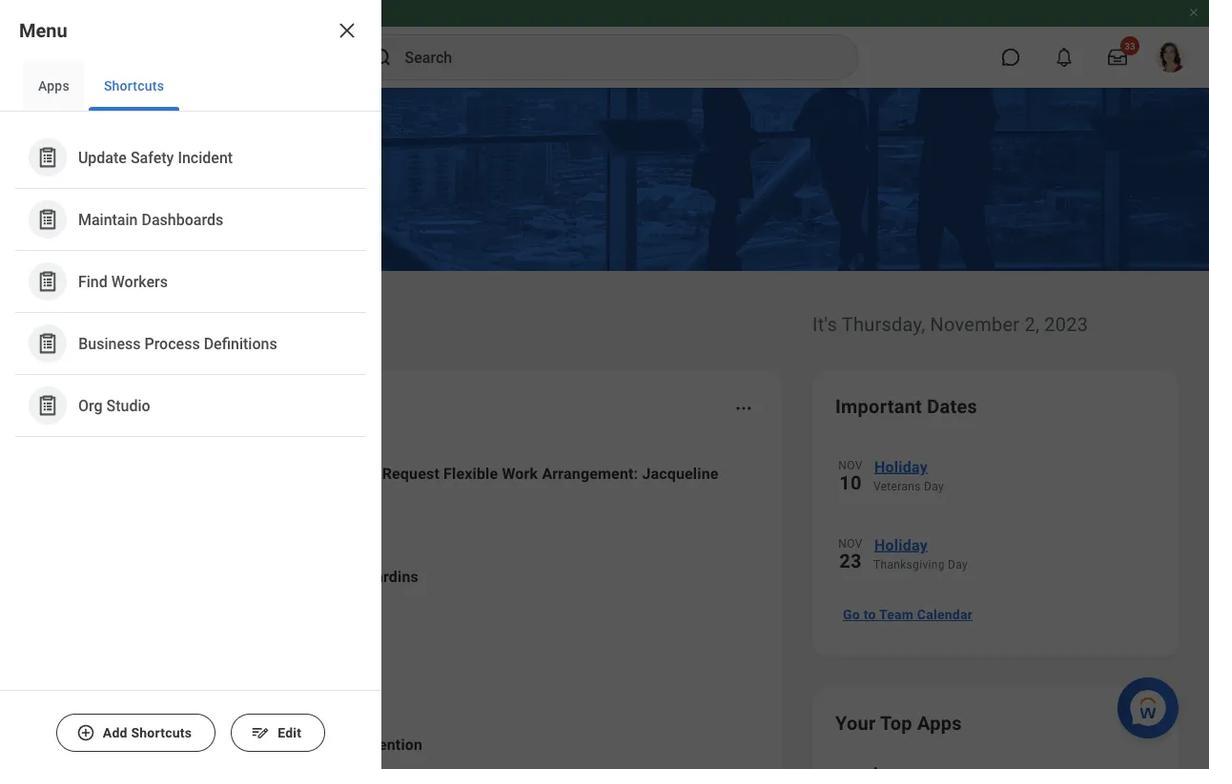 Task type: vqa. For each thing, say whether or not it's contained in the screenshot.
the Action
yes



Task type: locate. For each thing, give the bounding box(es) containing it.
clipboard image left org
[[36, 394, 60, 417]]

dashboard expenses image
[[81, 730, 110, 759]]

holiday inside holiday veterans day
[[875, 458, 928, 476]]

2 holiday button from the top
[[874, 532, 1156, 557]]

0 vertical spatial jacqueline
[[643, 464, 719, 482]]

0 vertical spatial clipboard image
[[36, 146, 60, 169]]

clipboard image for maintain dashboards
[[36, 208, 60, 231]]

0 vertical spatial holiday
[[875, 458, 928, 476]]

have
[[172, 735, 207, 753]]

time:
[[338, 464, 378, 482]]

1 vertical spatial jacqueline
[[264, 567, 341, 585]]

holiday up thanksgiving
[[875, 536, 928, 554]]

add inside the awaiting your action list
[[141, 567, 169, 585]]

0 horizontal spatial apps
[[38, 78, 70, 94]]

global navigation dialog
[[0, 0, 382, 769]]

clipboard image for business process definitions
[[36, 332, 60, 355]]

due
[[145, 675, 171, 691]]

clipboard image down apps button
[[36, 146, 60, 169]]

0 horizontal spatial your
[[135, 395, 176, 417]]

request
[[382, 464, 440, 482]]

top
[[881, 712, 913, 734]]

0 horizontal spatial day
[[925, 480, 945, 493]]

awaiting your action list
[[53, 447, 760, 769]]

update inside "button"
[[141, 464, 191, 482]]

nov left holiday veterans day
[[839, 459, 863, 472]]

shortcuts down due
[[131, 725, 192, 741]]

apps button
[[23, 61, 85, 111]]

update
[[78, 148, 127, 166], [141, 464, 191, 482]]

working
[[277, 464, 335, 482]]

1 vertical spatial clipboard image
[[36, 208, 60, 231]]

holiday inside holiday thanksgiving day
[[875, 536, 928, 554]]

your top apps
[[836, 712, 962, 734]]

1 horizontal spatial add
[[141, 567, 169, 585]]

12/14/2022
[[174, 675, 248, 691]]

apps inside button
[[38, 78, 70, 94]]

2 clipboard image from the top
[[36, 208, 60, 231]]

0 horizontal spatial update
[[78, 148, 127, 166]]

1 clipboard image from the top
[[36, 270, 60, 293]]

incident
[[178, 148, 233, 166]]

1 vertical spatial nov
[[839, 537, 863, 551]]

holiday button
[[874, 454, 1156, 479], [874, 532, 1156, 557]]

0 vertical spatial add
[[141, 567, 169, 585]]

2 nov from the top
[[839, 537, 863, 551]]

you have expenses that need attention button
[[53, 706, 760, 769]]

add inside 'global navigation' dialog
[[103, 725, 128, 741]]

nov 23
[[839, 537, 863, 572]]

welcome
[[31, 302, 159, 338]]

shortcuts
[[104, 78, 164, 94], [131, 725, 192, 741]]

your
[[135, 395, 176, 417], [836, 712, 876, 734]]

holiday for 23
[[875, 536, 928, 554]]

due 12/14/2022
[[145, 675, 248, 691]]

1 holiday from the top
[[875, 458, 928, 476]]

day for 10
[[925, 480, 945, 493]]

apps right top
[[918, 712, 962, 734]]

day for 23
[[948, 558, 968, 572]]

1 horizontal spatial day
[[948, 558, 968, 572]]

update left safety
[[78, 148, 127, 166]]

1 holiday button from the top
[[874, 454, 1156, 479]]

clipboard image inside maintain dashboards link
[[36, 208, 60, 231]]

0 vertical spatial clipboard image
[[36, 270, 60, 293]]

clipboard image inside "business process definitions" link
[[36, 332, 60, 355]]

go to team calendar
[[843, 607, 973, 622]]

1 vertical spatial your
[[836, 712, 876, 734]]

notifications large image
[[1055, 48, 1074, 67]]

apps
[[38, 78, 70, 94], [918, 712, 962, 734]]

list
[[0, 112, 382, 452]]

clipboard image inside the update safety incident link
[[36, 146, 60, 169]]

clipboard image left business
[[36, 332, 60, 355]]

3 clipboard image from the top
[[36, 394, 60, 417]]

0 vertical spatial apps
[[38, 78, 70, 94]]

apps down menu
[[38, 78, 70, 94]]

1 horizontal spatial jacqueline
[[643, 464, 719, 482]]

10
[[840, 471, 862, 494]]

jacqueline right "arrangement:"
[[643, 464, 719, 482]]

holiday
[[875, 458, 928, 476], [875, 536, 928, 554]]

day right veterans
[[925, 480, 945, 493]]

day right thanksgiving
[[948, 558, 968, 572]]

holiday button for 23
[[874, 532, 1156, 557]]

edit
[[278, 725, 302, 741]]

dates
[[928, 395, 978, 417]]

nov for 23
[[839, 537, 863, 551]]

1 vertical spatial holiday button
[[874, 532, 1156, 557]]

0 horizontal spatial jacqueline
[[264, 567, 341, 585]]

tab list
[[0, 61, 382, 112]]

org
[[78, 396, 103, 414]]

0 vertical spatial day
[[925, 480, 945, 493]]

day inside holiday thanksgiving day
[[948, 558, 968, 572]]

2 vertical spatial clipboard image
[[36, 394, 60, 417]]

nov down 10
[[839, 537, 863, 551]]

clipboard image left "maintain"
[[36, 208, 60, 231]]

clipboard image for find workers
[[36, 270, 60, 293]]

jacqueline inside button
[[264, 567, 341, 585]]

veterans
[[874, 480, 921, 493]]

add left vaccination:
[[141, 567, 169, 585]]

maintain dashboards link
[[19, 193, 363, 246]]

flexible
[[444, 464, 498, 482]]

2 holiday from the top
[[875, 536, 928, 554]]

1 vertical spatial clipboard image
[[36, 332, 60, 355]]

1 vertical spatial holiday
[[875, 536, 928, 554]]

it's
[[813, 313, 838, 335]]

1 nov from the top
[[839, 459, 863, 472]]

clipboard image left find
[[36, 270, 60, 293]]

awaiting your action
[[53, 395, 238, 417]]

add
[[141, 567, 169, 585], [103, 725, 128, 741]]

holiday for 10
[[875, 458, 928, 476]]

update inside 'global navigation' dialog
[[78, 148, 127, 166]]

clipboard image
[[36, 146, 60, 169], [36, 208, 60, 231], [36, 394, 60, 417]]

clipboard image inside find workers link
[[36, 270, 60, 293]]

jacqueline left desjardins
[[264, 567, 341, 585]]

add vaccination: jacqueline desjardins button
[[53, 550, 760, 630]]

1 vertical spatial add
[[103, 725, 128, 741]]

0 vertical spatial nov
[[839, 459, 863, 472]]

0 vertical spatial shortcuts
[[104, 78, 164, 94]]

1 vertical spatial apps
[[918, 712, 962, 734]]

banner
[[0, 0, 1210, 88]]

add for add shortcuts
[[103, 725, 128, 741]]

business process definitions
[[78, 334, 277, 352]]

0 vertical spatial update
[[78, 148, 127, 166]]

that
[[281, 735, 313, 753]]

0 vertical spatial holiday button
[[874, 454, 1156, 479]]

jacqueline
[[643, 464, 719, 482], [264, 567, 341, 585]]

thanksgiving
[[874, 558, 945, 572]]

1 vertical spatial day
[[948, 558, 968, 572]]

add vaccination: jacqueline desjardins
[[141, 567, 419, 585]]

important dates element
[[836, 443, 1156, 592]]

holiday up veterans
[[875, 458, 928, 476]]

day
[[925, 480, 945, 493], [948, 558, 968, 572]]

1 horizontal spatial apps
[[918, 712, 962, 734]]

clipboard image inside org studio link
[[36, 394, 60, 417]]

2 clipboard image from the top
[[36, 332, 60, 355]]

nov
[[839, 459, 863, 472], [839, 537, 863, 551]]

business
[[78, 334, 141, 352]]

day inside holiday veterans day
[[925, 480, 945, 493]]

1 vertical spatial update
[[141, 464, 191, 482]]

shortcuts up safety
[[104, 78, 164, 94]]

0 horizontal spatial add
[[103, 725, 128, 741]]

vaccination:
[[173, 567, 260, 585]]

add shortcuts
[[103, 725, 192, 741]]

add right plus circle image
[[103, 725, 128, 741]]

update for update employee's working time: request flexible work arrangement: jacqueline
[[141, 464, 191, 482]]

business process definitions link
[[19, 317, 363, 370]]

1 clipboard image from the top
[[36, 146, 60, 169]]

clipboard image
[[36, 270, 60, 293], [36, 332, 60, 355]]

1 horizontal spatial update
[[141, 464, 191, 482]]

apps inside welcome main content
[[918, 712, 962, 734]]

update left employee's
[[141, 464, 191, 482]]

x image
[[336, 19, 359, 42]]

clipboard image for org studio
[[36, 394, 60, 417]]



Task type: describe. For each thing, give the bounding box(es) containing it.
23
[[840, 550, 862, 572]]

find workers
[[78, 272, 168, 290]]

search image
[[371, 46, 394, 69]]

process
[[144, 334, 200, 352]]

november
[[931, 313, 1020, 335]]

tab list containing apps
[[0, 61, 382, 112]]

org studio link
[[19, 379, 363, 432]]

update safety incident
[[78, 148, 233, 166]]

menu
[[19, 19, 67, 42]]

0 vertical spatial your
[[135, 395, 176, 417]]

maintain
[[78, 210, 138, 228]]

plus circle image
[[76, 723, 95, 742]]

nov 10
[[839, 459, 863, 494]]

holiday button for 10
[[874, 454, 1156, 479]]

expenses
[[211, 735, 278, 753]]

org studio
[[78, 396, 150, 414]]

update employee's working time: request flexible work arrangement: jacqueline button
[[53, 447, 760, 550]]

definitions
[[204, 334, 277, 352]]

important dates
[[836, 395, 978, 417]]

list containing update safety incident
[[0, 112, 382, 452]]

inbox large image
[[1109, 48, 1128, 67]]

2,
[[1025, 313, 1040, 335]]

team
[[880, 607, 914, 622]]

2023
[[1045, 313, 1089, 335]]

1 vertical spatial shortcuts
[[131, 725, 192, 741]]

welcome main content
[[0, 88, 1210, 769]]

due 12/14/2022 button
[[53, 630, 760, 706]]

update safety incident link
[[19, 131, 363, 184]]

you
[[141, 735, 168, 753]]

profile logan mcneil element
[[1145, 36, 1198, 78]]

desjardins
[[345, 567, 419, 585]]

studio
[[106, 396, 150, 414]]

it's thursday, november 2, 2023
[[813, 313, 1089, 335]]

nov for 10
[[839, 459, 863, 472]]

dashboards
[[142, 210, 224, 228]]

calendar
[[918, 607, 973, 622]]

find workers link
[[19, 255, 363, 308]]

clipboard image for update safety incident
[[36, 146, 60, 169]]

arrangement:
[[542, 464, 639, 482]]

you have expenses that need attention
[[141, 735, 423, 753]]

safety
[[131, 148, 174, 166]]

update employee's working time: request flexible work arrangement: jacqueline
[[141, 464, 719, 482]]

need
[[317, 735, 354, 753]]

to
[[864, 607, 876, 622]]

maintain dashboards
[[78, 210, 224, 228]]

1 horizontal spatial your
[[836, 712, 876, 734]]

awaiting
[[53, 395, 130, 417]]

go to team calendar button
[[836, 595, 981, 634]]

add shortcuts button
[[56, 714, 216, 752]]

jacqueline inside "button"
[[643, 464, 719, 482]]

find
[[78, 272, 108, 290]]

action
[[181, 395, 238, 417]]

work
[[502, 464, 538, 482]]

holiday veterans day
[[874, 458, 945, 493]]

update for update safety incident
[[78, 148, 127, 166]]

workers
[[111, 272, 168, 290]]

attention
[[358, 735, 423, 753]]

employee's
[[195, 464, 273, 482]]

text edit image
[[251, 723, 270, 742]]

important
[[836, 395, 923, 417]]

add for add vaccination: jacqueline desjardins
[[141, 567, 169, 585]]

thursday,
[[842, 313, 926, 335]]

go
[[843, 607, 861, 622]]

holiday thanksgiving day
[[874, 536, 968, 572]]

shortcuts button
[[89, 61, 180, 111]]

close environment banner image
[[1189, 7, 1200, 18]]

edit button
[[231, 714, 326, 752]]



